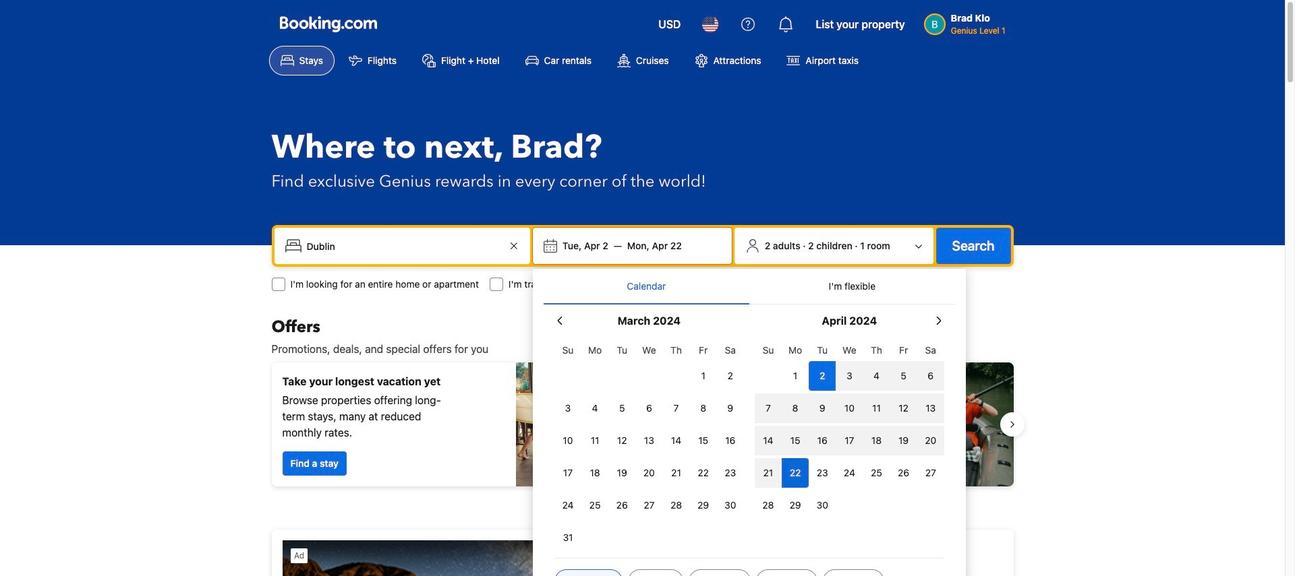 Task type: vqa. For each thing, say whether or not it's contained in the screenshot.
second properties
no



Task type: locate. For each thing, give the bounding box(es) containing it.
17 April 2024 checkbox
[[836, 426, 863, 456]]

13 March 2024 checkbox
[[636, 426, 663, 456]]

2 grid from the left
[[755, 337, 944, 521]]

18 March 2024 checkbox
[[581, 459, 608, 488]]

16 April 2024 checkbox
[[809, 426, 836, 456]]

main content
[[261, 317, 1024, 577]]

tab list
[[544, 269, 955, 306]]

2 April 2024 checkbox
[[809, 362, 836, 391]]

29 April 2024 checkbox
[[782, 491, 809, 521]]

25 March 2024 checkbox
[[581, 491, 608, 521]]

region
[[261, 357, 1024, 492]]

20 April 2024 checkbox
[[917, 426, 944, 456]]

take your longest vacation yet image
[[516, 363, 637, 487]]

22 April 2024 checkbox
[[782, 459, 809, 488]]

23 March 2024 checkbox
[[717, 459, 744, 488]]

9 March 2024 checkbox
[[717, 394, 744, 424]]

26 April 2024 checkbox
[[890, 459, 917, 488]]

16 March 2024 checkbox
[[717, 426, 744, 456]]

18 April 2024 checkbox
[[863, 426, 890, 456]]

31 March 2024 checkbox
[[554, 523, 581, 553]]

progress bar
[[634, 498, 651, 503]]

4 April 2024 checkbox
[[863, 362, 890, 391]]

0 horizontal spatial grid
[[554, 337, 744, 553]]

13 April 2024 checkbox
[[917, 394, 944, 424]]

7 April 2024 checkbox
[[755, 394, 782, 424]]

8 April 2024 checkbox
[[782, 394, 809, 424]]

cell
[[809, 359, 836, 391], [836, 359, 863, 391], [863, 359, 890, 391], [890, 359, 917, 391], [917, 359, 944, 391], [755, 391, 782, 424], [782, 391, 809, 424], [809, 391, 836, 424], [836, 391, 863, 424], [863, 391, 890, 424], [890, 391, 917, 424], [917, 391, 944, 424], [755, 424, 782, 456], [782, 424, 809, 456], [809, 424, 836, 456], [836, 424, 863, 456], [863, 424, 890, 456], [890, 424, 917, 456], [917, 424, 944, 456], [755, 456, 782, 488], [782, 456, 809, 488]]

8 March 2024 checkbox
[[690, 394, 717, 424]]

1 grid from the left
[[554, 337, 744, 553]]

5 April 2024 checkbox
[[890, 362, 917, 391]]

27 March 2024 checkbox
[[636, 491, 663, 521]]

grid
[[554, 337, 744, 553], [755, 337, 944, 521]]

1 horizontal spatial grid
[[755, 337, 944, 521]]

6 March 2024 checkbox
[[636, 394, 663, 424]]

1 March 2024 checkbox
[[690, 362, 717, 391]]

booking.com image
[[280, 16, 377, 32]]

20 March 2024 checkbox
[[636, 459, 663, 488]]



Task type: describe. For each thing, give the bounding box(es) containing it.
30 April 2024 checkbox
[[809, 491, 836, 521]]

14 April 2024 checkbox
[[755, 426, 782, 456]]

2 March 2024 checkbox
[[717, 362, 744, 391]]

12 April 2024 checkbox
[[890, 394, 917, 424]]

24 March 2024 checkbox
[[554, 491, 581, 521]]

19 April 2024 checkbox
[[890, 426, 917, 456]]

6 April 2024 checkbox
[[917, 362, 944, 391]]

10 April 2024 checkbox
[[836, 394, 863, 424]]

15 March 2024 checkbox
[[690, 426, 717, 456]]

26 March 2024 checkbox
[[608, 491, 636, 521]]

28 March 2024 checkbox
[[663, 491, 690, 521]]

15 April 2024 checkbox
[[782, 426, 809, 456]]

a young girl and woman kayak on a river image
[[648, 363, 1013, 487]]

5 March 2024 checkbox
[[608, 394, 636, 424]]

29 March 2024 checkbox
[[690, 491, 717, 521]]

27 April 2024 checkbox
[[917, 459, 944, 488]]

25 April 2024 checkbox
[[863, 459, 890, 488]]

30 March 2024 checkbox
[[717, 491, 744, 521]]

11 March 2024 checkbox
[[581, 426, 608, 456]]

28 April 2024 checkbox
[[755, 491, 782, 521]]

Where are you going? field
[[301, 234, 506, 258]]

14 March 2024 checkbox
[[663, 426, 690, 456]]

12 March 2024 checkbox
[[608, 426, 636, 456]]

1 April 2024 checkbox
[[782, 362, 809, 391]]

17 March 2024 checkbox
[[554, 459, 581, 488]]

21 April 2024 checkbox
[[755, 459, 782, 488]]

3 April 2024 checkbox
[[836, 362, 863, 391]]

your account menu brad klo genius level 1 element
[[924, 6, 1011, 37]]

19 March 2024 checkbox
[[608, 459, 636, 488]]

24 April 2024 checkbox
[[836, 459, 863, 488]]

11 April 2024 checkbox
[[863, 394, 890, 424]]

10 March 2024 checkbox
[[554, 426, 581, 456]]

7 March 2024 checkbox
[[663, 394, 690, 424]]

21 March 2024 checkbox
[[663, 459, 690, 488]]

23 April 2024 checkbox
[[809, 459, 836, 488]]

4 March 2024 checkbox
[[581, 394, 608, 424]]

22 March 2024 checkbox
[[690, 459, 717, 488]]

3 March 2024 checkbox
[[554, 394, 581, 424]]

9 April 2024 checkbox
[[809, 394, 836, 424]]



